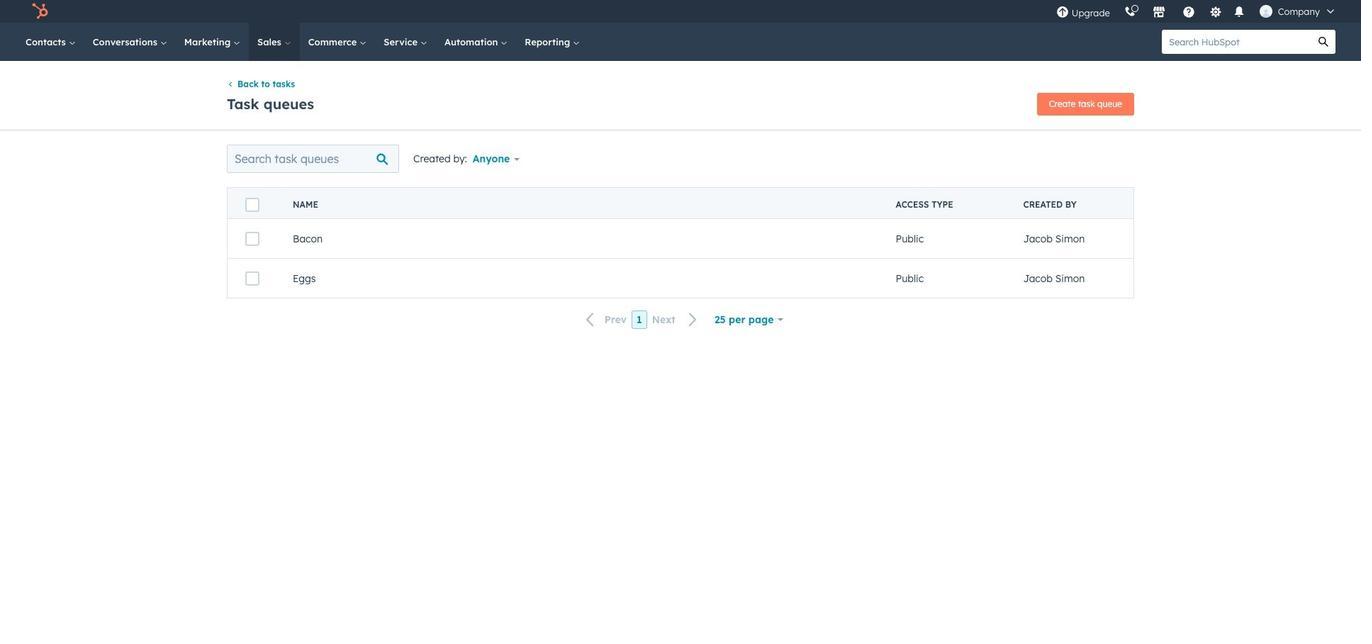 Task type: locate. For each thing, give the bounding box(es) containing it.
marketplaces image
[[1153, 6, 1166, 19]]

banner
[[227, 89, 1135, 116]]

menu
[[1050, 0, 1345, 23]]



Task type: vqa. For each thing, say whether or not it's contained in the screenshot.
Close image to the bottom
no



Task type: describe. For each thing, give the bounding box(es) containing it.
Search task queues search field
[[227, 145, 399, 173]]

Search HubSpot search field
[[1162, 30, 1312, 54]]

jacob simon image
[[1260, 5, 1273, 18]]

pagination navigation
[[578, 310, 706, 329]]



